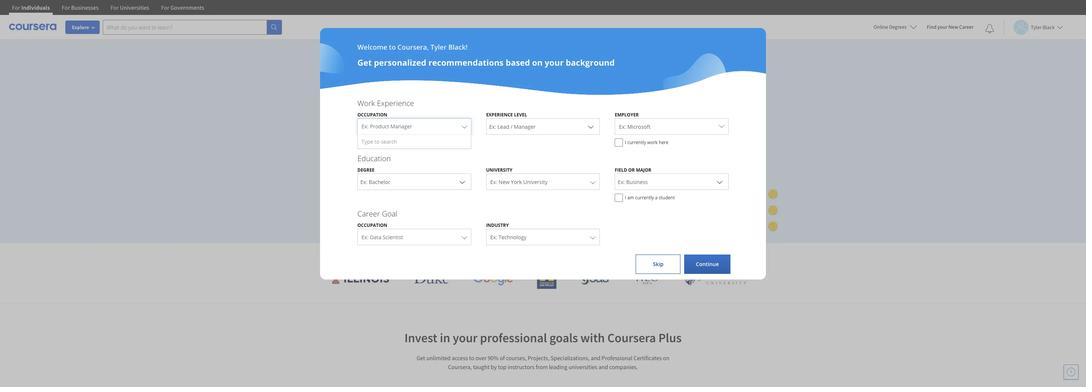 Task type: describe. For each thing, give the bounding box(es) containing it.
to inside work experience element
[[375, 138, 380, 145]]

to up personalized
[[389, 43, 396, 52]]

chevron down image for experience level
[[586, 122, 595, 131]]

certificate
[[417, 116, 454, 127]]

get for invest
[[417, 354, 425, 362]]

find
[[927, 24, 936, 30]]

job-
[[378, 116, 393, 127]]

level
[[514, 112, 527, 118]]

major
[[636, 167, 651, 173]]

0 vertical spatial universities
[[498, 249, 546, 261]]

and inside unlimited access to 7,000+ world-class courses, hands-on projects, and job-ready certificate programs—all included in your subscription
[[361, 116, 376, 127]]

by
[[491, 363, 497, 371]]

coursera image
[[9, 21, 56, 33]]

field
[[615, 167, 627, 173]]

university of illinois at urbana-champaign image
[[332, 273, 390, 285]]

businesses
[[71, 4, 99, 11]]

a
[[655, 195, 658, 201]]

trial
[[381, 183, 393, 191]]

unlimited
[[326, 103, 364, 114]]

background
[[566, 57, 615, 68]]

am
[[627, 195, 634, 201]]

recommendations
[[428, 57, 504, 68]]

ex: for ex: product manager
[[362, 123, 369, 130]]

0 vertical spatial coursera
[[635, 249, 673, 261]]

hec paris image
[[633, 271, 659, 286]]

for for businesses
[[62, 4, 70, 11]]

coursera plus image
[[326, 69, 440, 80]]

manager
[[390, 123, 412, 130]]

new inside 'link'
[[948, 24, 958, 30]]

unlimited access to 7,000+ world-class courses, hands-on projects, and job-ready certificate programs—all included in your subscription
[[326, 103, 555, 141]]

ex: product manager
[[362, 123, 412, 130]]

for businesses
[[62, 4, 99, 11]]

on inside unlimited access to 7,000+ world-class courses, hands-on projects, and job-ready certificate programs—all included in your subscription
[[536, 103, 546, 114]]

chevron down image
[[458, 177, 467, 186]]

coursera, inside get unlimited access to over 90% of courses, projects, specializations, and professional certificates on coursera, taught by top instructors from leading universities and companies.
[[448, 363, 472, 371]]

get unlimited access to over 90% of courses, projects, specializations, and professional certificates on coursera, taught by top instructors from leading universities and companies.
[[417, 354, 669, 371]]

experience level
[[486, 112, 527, 118]]

education element
[[350, 153, 736, 206]]

work
[[647, 139, 658, 146]]

continue
[[696, 261, 719, 268]]

1 vertical spatial university
[[523, 179, 548, 186]]

over
[[475, 354, 486, 362]]

currently inside work experience element
[[627, 139, 646, 146]]

universities
[[120, 4, 149, 11]]

welcome
[[357, 43, 387, 52]]

get personalized recommendations based on your background
[[357, 57, 615, 68]]

unlimited
[[426, 354, 451, 362]]

goal
[[382, 209, 397, 219]]

on inside dialog
[[532, 57, 543, 68]]

governments
[[171, 4, 204, 11]]

projects,
[[326, 116, 359, 127]]

occupation for work
[[357, 112, 387, 118]]

new inside the 'education' element
[[499, 179, 510, 186]]

education
[[357, 153, 391, 164]]

taught
[[473, 363, 490, 371]]

0 vertical spatial with
[[614, 249, 632, 261]]

to inside get unlimited access to over 90% of courses, projects, specializations, and professional certificates on coursera, taught by top instructors from leading universities and companies.
[[469, 354, 474, 362]]

continue button
[[684, 255, 730, 274]]

0 vertical spatial plus
[[675, 249, 692, 261]]

ex: data scientist
[[362, 234, 403, 241]]

ready
[[393, 116, 415, 127]]

your inside unlimited access to 7,000+ world-class courses, hands-on projects, and job-ready certificate programs—all included in your subscription
[[326, 129, 344, 141]]

/month,
[[335, 166, 357, 173]]

certificates
[[634, 354, 662, 362]]

class
[[455, 103, 473, 114]]

from
[[536, 363, 548, 371]]

google image
[[473, 272, 513, 286]]

industry
[[486, 222, 509, 229]]

courses, inside get unlimited access to over 90% of courses, projects, specializations, and professional certificates on coursera, taught by top instructors from leading universities and companies.
[[506, 354, 527, 362]]

find your new career
[[927, 24, 974, 30]]

technology
[[499, 234, 526, 241]]

career inside the onboardingmodal dialog
[[357, 209, 380, 219]]

programs—all
[[456, 116, 511, 127]]

1 vertical spatial with
[[580, 330, 605, 346]]

courses, inside unlimited access to 7,000+ world-class courses, hands-on projects, and job-ready certificate programs—all included in your subscription
[[476, 103, 507, 114]]

7-
[[352, 183, 358, 191]]

ex: microsoft
[[619, 123, 650, 130]]

invest
[[404, 330, 437, 346]]

black!
[[448, 43, 468, 52]]

instructors
[[508, 363, 535, 371]]

university of michigan image
[[537, 269, 557, 289]]

here
[[659, 139, 668, 146]]

professional
[[480, 330, 547, 346]]

start 7-day free trial
[[338, 183, 393, 191]]

ex: for ex: data scientist
[[362, 234, 369, 241]]

for universities
[[111, 4, 149, 11]]

welcome to coursera, tyler black!
[[357, 43, 468, 52]]

degree
[[357, 167, 374, 173]]

90%
[[488, 354, 499, 362]]

projects,
[[528, 354, 549, 362]]

professional
[[602, 354, 632, 362]]

currently inside the 'education' element
[[635, 195, 654, 201]]

coursera, inside the onboardingmodal dialog
[[397, 43, 429, 52]]

student
[[659, 195, 675, 201]]

career goal element
[[350, 209, 736, 249]]

companies
[[566, 249, 612, 261]]

start 7-day free trial button
[[326, 178, 405, 196]]

based
[[506, 57, 530, 68]]



Task type: vqa. For each thing, say whether or not it's contained in the screenshot.
WHAT IS A PURPOSE IN LIFE? MODULE 1 • 2 HOURS TO COMPLETE
no



Task type: locate. For each thing, give the bounding box(es) containing it.
to
[[389, 43, 396, 52], [393, 103, 401, 114], [375, 138, 380, 145], [469, 354, 474, 362]]

occupation for career
[[357, 222, 387, 229]]

world-
[[431, 103, 455, 114]]

experience up ready
[[377, 98, 414, 108]]

/month, cancel anytime
[[335, 166, 398, 173]]

0 vertical spatial chevron down image
[[586, 122, 595, 131]]

0 vertical spatial access
[[366, 103, 391, 114]]

day
[[358, 183, 367, 191]]

None search field
[[103, 20, 282, 35]]

get inside the onboardingmodal dialog
[[357, 57, 372, 68]]

johns hopkins university image
[[683, 272, 754, 286]]

for left individuals
[[12, 4, 20, 11]]

for left governments
[[161, 4, 169, 11]]

currently left work
[[627, 139, 646, 146]]

onboardingmodal dialog
[[0, 0, 1086, 387]]

search
[[381, 138, 397, 145]]

your inside the onboardingmodal dialog
[[545, 57, 564, 68]]

your right find
[[937, 24, 947, 30]]

university
[[486, 167, 512, 173], [523, 179, 548, 186]]

ex: for ex: new york university
[[490, 179, 497, 186]]

ex: left york
[[490, 179, 497, 186]]

1 vertical spatial courses,
[[506, 354, 527, 362]]

university right york
[[523, 179, 548, 186]]

0 horizontal spatial new
[[499, 179, 510, 186]]

to right type
[[375, 138, 380, 145]]

ex:
[[362, 123, 369, 130], [619, 123, 626, 130], [490, 179, 497, 186], [362, 234, 369, 241], [490, 234, 497, 241]]

york
[[511, 179, 522, 186]]

ex: technology
[[490, 234, 526, 241]]

microsoft
[[627, 123, 650, 130]]

universities down technology
[[498, 249, 546, 261]]

plus left continue
[[675, 249, 692, 261]]

on right certificates
[[663, 354, 669, 362]]

occupation
[[357, 112, 387, 118], [357, 222, 387, 229]]

1 horizontal spatial career
[[959, 24, 974, 30]]

top
[[498, 363, 506, 371]]

sas image
[[581, 273, 609, 285]]

0 vertical spatial occupation
[[357, 112, 387, 118]]

0 vertical spatial career
[[959, 24, 974, 30]]

hands-
[[509, 103, 536, 114]]

personalized
[[374, 57, 426, 68]]

0 vertical spatial get
[[357, 57, 372, 68]]

universities inside get unlimited access to over 90% of courses, projects, specializations, and professional certificates on coursera, taught by top instructors from leading universities and companies.
[[569, 363, 597, 371]]

chevron down image for field or major
[[715, 177, 724, 186]]

1 vertical spatial experience
[[486, 112, 513, 118]]

tyler
[[430, 43, 447, 52]]

work experience
[[357, 98, 414, 108]]

courses, up the programs—all
[[476, 103, 507, 114]]

leading up 'google' image
[[465, 249, 496, 261]]

chevron down image
[[586, 122, 595, 131], [715, 177, 724, 186]]

i for i am currently a student
[[625, 195, 626, 201]]

1 horizontal spatial with
[[614, 249, 632, 261]]

your left the background
[[545, 57, 564, 68]]

for for individuals
[[12, 4, 20, 11]]

help center image
[[1067, 368, 1076, 377]]

1 horizontal spatial in
[[548, 116, 555, 127]]

ex: inside the 'education' element
[[490, 179, 497, 186]]

with right goals on the right bottom
[[580, 330, 605, 346]]

i am currently a student
[[625, 195, 675, 201]]

and up university of michigan image
[[548, 249, 564, 261]]

1 horizontal spatial experience
[[486, 112, 513, 118]]

i for i currently work here
[[625, 139, 626, 146]]

get for welcome
[[357, 57, 372, 68]]

0 horizontal spatial coursera,
[[397, 43, 429, 52]]

leading down specializations,
[[549, 363, 567, 371]]

skip button
[[636, 255, 681, 274]]

0 horizontal spatial universities
[[498, 249, 546, 261]]

2 for from the left
[[62, 4, 70, 11]]

0 horizontal spatial career
[[357, 209, 380, 219]]

skip
[[653, 261, 663, 268]]

your
[[937, 24, 947, 30], [545, 57, 564, 68], [326, 129, 344, 141], [453, 330, 478, 346]]

7,000+
[[403, 103, 428, 114]]

0 horizontal spatial access
[[366, 103, 391, 114]]

1 vertical spatial access
[[452, 354, 468, 362]]

1 horizontal spatial universities
[[569, 363, 597, 371]]

occupation up data
[[357, 222, 387, 229]]

1 vertical spatial universities
[[569, 363, 597, 371]]

occupation inside career goal element
[[357, 222, 387, 229]]

leading universities and companies with coursera plus
[[463, 249, 692, 261]]

to left over
[[469, 354, 474, 362]]

career inside 'link'
[[959, 24, 974, 30]]

0 vertical spatial courses,
[[476, 103, 507, 114]]

type
[[362, 138, 373, 145]]

1 horizontal spatial chevron down image
[[715, 177, 724, 186]]

coursera
[[635, 249, 673, 261], [607, 330, 656, 346]]

find your new career link
[[923, 22, 977, 32]]

new right find
[[948, 24, 958, 30]]

i currently work here
[[625, 139, 668, 146]]

0 vertical spatial new
[[948, 24, 958, 30]]

free
[[368, 183, 380, 191]]

access inside unlimited access to 7,000+ world-class courses, hands-on projects, and job-ready certificate programs—all included in your subscription
[[366, 103, 391, 114]]

access
[[366, 103, 391, 114], [452, 354, 468, 362]]

ex: down industry
[[490, 234, 497, 241]]

start
[[338, 183, 351, 191]]

1 vertical spatial get
[[417, 354, 425, 362]]

1 vertical spatial coursera
[[607, 330, 656, 346]]

career left goal
[[357, 209, 380, 219]]

0 horizontal spatial with
[[580, 330, 605, 346]]

I am currently a student checkbox
[[615, 194, 623, 202]]

0 vertical spatial on
[[532, 57, 543, 68]]

data
[[370, 234, 381, 241]]

1 horizontal spatial new
[[948, 24, 958, 30]]

of
[[500, 354, 505, 362]]

1 vertical spatial career
[[357, 209, 380, 219]]

for for universities
[[111, 4, 119, 11]]

4 for from the left
[[161, 4, 169, 11]]

subscription
[[346, 129, 393, 141]]

0 vertical spatial currently
[[627, 139, 646, 146]]

0 horizontal spatial experience
[[377, 98, 414, 108]]

get left unlimited
[[417, 354, 425, 362]]

0 horizontal spatial university
[[486, 167, 512, 173]]

1 horizontal spatial leading
[[549, 363, 567, 371]]

ex: down employer
[[619, 123, 626, 130]]

get down welcome
[[357, 57, 372, 68]]

your up over
[[453, 330, 478, 346]]

3 for from the left
[[111, 4, 119, 11]]

1 vertical spatial i
[[625, 195, 626, 201]]

ex: for ex: microsoft
[[619, 123, 626, 130]]

career goal
[[357, 209, 397, 219]]

experience
[[377, 98, 414, 108], [486, 112, 513, 118]]

anytime
[[376, 166, 398, 173]]

i right i currently work here option
[[625, 139, 626, 146]]

goals
[[549, 330, 578, 346]]

0 vertical spatial coursera,
[[397, 43, 429, 52]]

0 vertical spatial university
[[486, 167, 512, 173]]

0 vertical spatial leading
[[465, 249, 496, 261]]

for governments
[[161, 4, 204, 11]]

in inside unlimited access to 7,000+ world-class courses, hands-on projects, and job-ready certificate programs—all included in your subscription
[[548, 116, 555, 127]]

0 vertical spatial i
[[625, 139, 626, 146]]

coursera up hec paris image
[[635, 249, 673, 261]]

banner navigation
[[6, 0, 210, 21]]

0 horizontal spatial leading
[[465, 249, 496, 261]]

for left universities
[[111, 4, 119, 11]]

type to search
[[362, 138, 397, 145]]

or
[[628, 167, 635, 173]]

1 vertical spatial plus
[[658, 330, 682, 346]]

plus
[[675, 249, 692, 261], [658, 330, 682, 346]]

1 vertical spatial coursera,
[[448, 363, 472, 371]]

i left am
[[625, 195, 626, 201]]

2 occupation from the top
[[357, 222, 387, 229]]

duke university image
[[414, 272, 449, 284]]

Occupation text field
[[362, 120, 458, 134]]

1 vertical spatial leading
[[549, 363, 567, 371]]

field or major
[[615, 167, 651, 173]]

courses,
[[476, 103, 507, 114], [506, 354, 527, 362]]

1 for from the left
[[12, 4, 20, 11]]

on right the based
[[532, 57, 543, 68]]

currently left a
[[635, 195, 654, 201]]

1 horizontal spatial get
[[417, 354, 425, 362]]

and up subscription
[[361, 116, 376, 127]]

chevron down image inside the 'education' element
[[715, 177, 724, 186]]

0 vertical spatial experience
[[377, 98, 414, 108]]

for for governments
[[161, 4, 169, 11]]

work
[[357, 98, 375, 108]]

1 horizontal spatial university
[[523, 179, 548, 186]]

ex: for ex: technology
[[490, 234, 497, 241]]

product
[[370, 123, 389, 130]]

coursera up professional
[[607, 330, 656, 346]]

0 horizontal spatial chevron down image
[[586, 122, 595, 131]]

1 vertical spatial occupation
[[357, 222, 387, 229]]

your down projects,
[[326, 129, 344, 141]]

plus up certificates
[[658, 330, 682, 346]]

coursera, up personalized
[[397, 43, 429, 52]]

courses, up instructors
[[506, 354, 527, 362]]

with right companies
[[614, 249, 632, 261]]

experience left level
[[486, 112, 513, 118]]

access up job-
[[366, 103, 391, 114]]

1 horizontal spatial access
[[452, 354, 468, 362]]

ex: new york university
[[490, 179, 548, 186]]

work experience element
[[350, 98, 736, 151]]

show notifications image
[[985, 24, 994, 33]]

ex: left product
[[362, 123, 369, 130]]

to up ready
[[393, 103, 401, 114]]

companies.
[[609, 363, 638, 371]]

and left professional
[[591, 354, 600, 362]]

leading inside get unlimited access to over 90% of courses, projects, specializations, and professional certificates on coursera, taught by top instructors from leading universities and companies.
[[549, 363, 567, 371]]

in right included
[[548, 116, 555, 127]]

I currently work here checkbox
[[615, 139, 623, 147]]

career
[[959, 24, 974, 30], [357, 209, 380, 219]]

occupation down work
[[357, 112, 387, 118]]

universities
[[498, 249, 546, 261], [569, 363, 597, 371]]

occupation inside work experience element
[[357, 112, 387, 118]]

get inside get unlimited access to over 90% of courses, projects, specializations, and professional certificates on coursera, taught by top instructors from leading universities and companies.
[[417, 354, 425, 362]]

1 vertical spatial currently
[[635, 195, 654, 201]]

2 i from the top
[[625, 195, 626, 201]]

university up york
[[486, 167, 512, 173]]

coursera, left taught
[[448, 363, 472, 371]]

Occupation field
[[358, 118, 471, 135]]

career left show notifications image
[[959, 24, 974, 30]]

for left the businesses
[[62, 4, 70, 11]]

new left york
[[499, 179, 510, 186]]

employer
[[615, 112, 639, 118]]

for individuals
[[12, 4, 50, 11]]

included
[[513, 116, 546, 127]]

invest in your professional goals with coursera plus
[[404, 330, 682, 346]]

to inside unlimited access to 7,000+ world-class courses, hands-on projects, and job-ready certificate programs—all included in your subscription
[[393, 103, 401, 114]]

1 horizontal spatial coursera,
[[448, 363, 472, 371]]

1 i from the top
[[625, 139, 626, 146]]

on
[[532, 57, 543, 68], [536, 103, 546, 114], [663, 354, 669, 362]]

new
[[948, 24, 958, 30], [499, 179, 510, 186]]

with
[[614, 249, 632, 261], [580, 330, 605, 346]]

1 vertical spatial new
[[499, 179, 510, 186]]

on inside get unlimited access to over 90% of courses, projects, specializations, and professional certificates on coursera, taught by top instructors from leading universities and companies.
[[663, 354, 669, 362]]

2 vertical spatial on
[[663, 354, 669, 362]]

in
[[548, 116, 555, 127], [440, 330, 450, 346]]

coursera,
[[397, 43, 429, 52], [448, 363, 472, 371]]

for
[[12, 4, 20, 11], [62, 4, 70, 11], [111, 4, 119, 11], [161, 4, 169, 11]]

access inside get unlimited access to over 90% of courses, projects, specializations, and professional certificates on coursera, taught by top instructors from leading universities and companies.
[[452, 354, 468, 362]]

and down professional
[[598, 363, 608, 371]]

1 occupation from the top
[[357, 112, 387, 118]]

0 horizontal spatial in
[[440, 330, 450, 346]]

scientist
[[383, 234, 403, 241]]

i
[[625, 139, 626, 146], [625, 195, 626, 201]]

your inside 'link'
[[937, 24, 947, 30]]

0 horizontal spatial get
[[357, 57, 372, 68]]

on up included
[[536, 103, 546, 114]]

in up unlimited
[[440, 330, 450, 346]]

1 vertical spatial chevron down image
[[715, 177, 724, 186]]

cancel
[[358, 166, 375, 173]]

1 vertical spatial in
[[440, 330, 450, 346]]

universities down specializations,
[[569, 363, 597, 371]]

ex: left data
[[362, 234, 369, 241]]

chevron down image inside work experience element
[[586, 122, 595, 131]]

specializations,
[[551, 354, 590, 362]]

1 vertical spatial on
[[536, 103, 546, 114]]

0 vertical spatial in
[[548, 116, 555, 127]]

access left over
[[452, 354, 468, 362]]

individuals
[[21, 4, 50, 11]]



